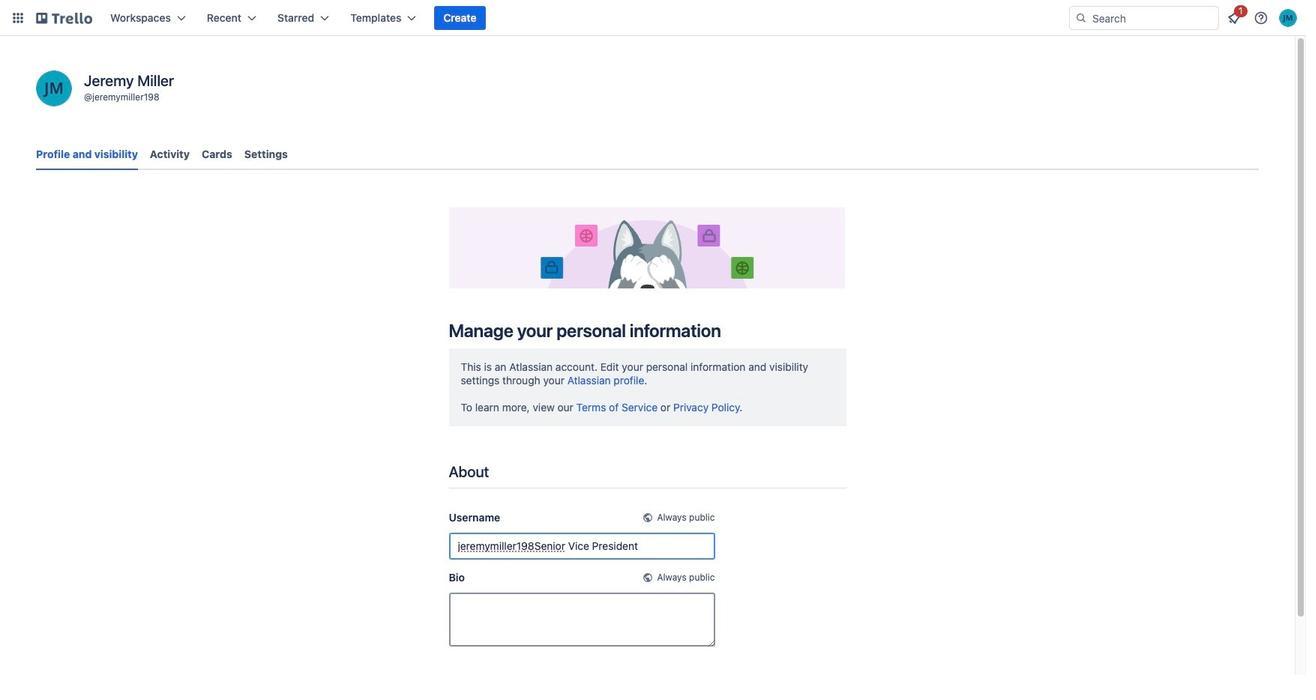 Task type: vqa. For each thing, say whether or not it's contained in the screenshot.
improvement to the left
no



Task type: locate. For each thing, give the bounding box(es) containing it.
jeremy miller (jeremymiller198) image
[[36, 71, 72, 107]]

jeremy miller (jeremymiller198) image
[[1280, 9, 1298, 27]]

None text field
[[449, 593, 715, 647]]

None text field
[[449, 533, 715, 560]]

open information menu image
[[1254, 11, 1269, 26]]

back to home image
[[36, 6, 92, 30]]



Task type: describe. For each thing, give the bounding box(es) containing it.
primary element
[[0, 0, 1307, 36]]

Search field
[[1088, 8, 1219, 29]]

search image
[[1076, 12, 1088, 24]]

1 notification image
[[1226, 9, 1244, 27]]



